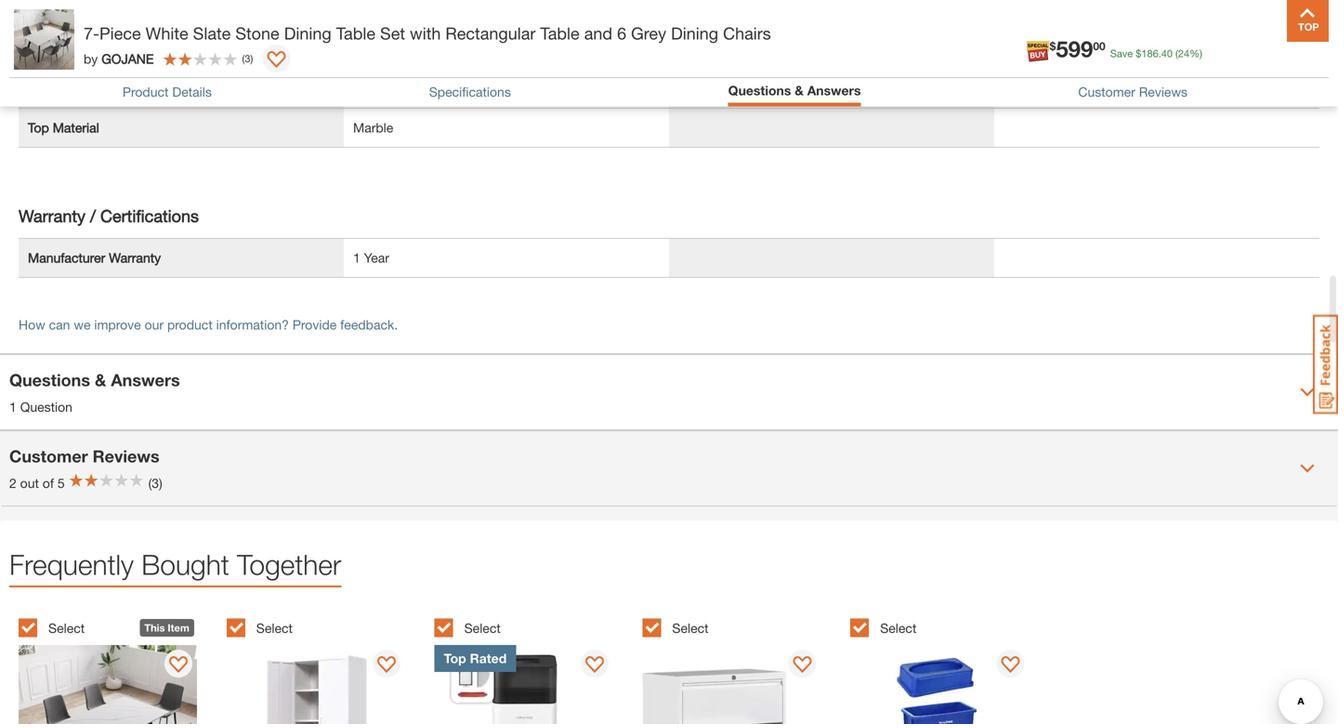 Task type: locate. For each thing, give the bounding box(es) containing it.
1 vertical spatial reviews
[[93, 446, 160, 466]]

0 horizontal spatial questions
[[9, 370, 90, 390]]

of
[[43, 475, 54, 491]]

answers inside questions & answers 1 question
[[111, 370, 180, 390]]

& for questions & answers 1 question
[[95, 370, 106, 390]]

material up 7- at the left top
[[58, 3, 105, 18]]

warranty left /
[[19, 206, 86, 226]]

customer reviews up the 5
[[9, 446, 160, 466]]

0 vertical spatial material
[[58, 3, 105, 18]]

0 vertical spatial questions
[[729, 83, 791, 98]]

7-piece white slate stone dining table set with rectangular table and 6 grey dining chairs
[[84, 23, 771, 43]]

select inside 2 / 5 group
[[256, 620, 293, 636]]

0 horizontal spatial &
[[95, 370, 106, 390]]

7-
[[84, 23, 99, 43]]

questions up question
[[9, 370, 90, 390]]

%)
[[1190, 47, 1203, 59]]

select for 4 / 5 group
[[672, 620, 709, 636]]

how
[[19, 317, 45, 332]]

0 vertical spatial warranty
[[19, 206, 86, 226]]

top
[[28, 120, 49, 135], [444, 651, 466, 666]]

weight
[[713, 81, 753, 96]]

( left )
[[242, 53, 245, 65]]

caret image
[[1301, 461, 1315, 476]]

table base type
[[679, 42, 773, 57]]

diy
[[1125, 49, 1149, 66]]

questions
[[729, 83, 791, 98], [9, 370, 90, 390]]

questions down 'type'
[[729, 83, 791, 98]]

product
[[167, 317, 213, 332]]

/
[[90, 206, 96, 226]]

2
[[9, 475, 17, 491]]

dining right grey
[[671, 23, 719, 43]]

1 horizontal spatial height
[[410, 81, 448, 96]]

dining right stone
[[284, 23, 332, 43]]

1 vertical spatial customer
[[9, 446, 88, 466]]

top left rated
[[444, 651, 466, 666]]

caret image
[[1301, 385, 1315, 400]]

questions inside questions & answers 1 question
[[9, 370, 90, 390]]

select up rated
[[464, 620, 501, 636]]

0 vertical spatial &
[[795, 83, 804, 98]]

select inside 5 / 5 group
[[881, 620, 917, 636]]

4 / 5 group
[[643, 608, 841, 724]]

1 horizontal spatial dining
[[671, 23, 719, 43]]

1 horizontal spatial $
[[1136, 47, 1142, 59]]

display image inside 4 / 5 group
[[794, 656, 812, 675]]

1 vertical spatial &
[[95, 370, 106, 390]]

select down the together
[[256, 620, 293, 636]]

2 select from the left
[[256, 620, 293, 636]]

6
[[617, 23, 627, 43]]

height for table
[[62, 81, 100, 96]]

1 height from the left
[[62, 81, 100, 96]]

set
[[380, 23, 405, 43]]

chairs
[[723, 23, 771, 43]]

1 horizontal spatial answers
[[808, 83, 861, 98]]

customer up of
[[9, 446, 88, 466]]

select inside 1 / 5 group
[[48, 620, 85, 636]]

1 vertical spatial answers
[[111, 370, 180, 390]]

warranty down certifications
[[109, 250, 161, 265]]

3 select from the left
[[464, 620, 501, 636]]

0 vertical spatial answers
[[808, 83, 861, 98]]

1 horizontal spatial display image
[[377, 656, 396, 675]]

1 horizontal spatial customer reviews
[[1079, 84, 1188, 100]]

0 horizontal spatial display image
[[169, 656, 188, 675]]

2 horizontal spatial display image
[[794, 656, 812, 675]]

10pm
[[209, 36, 249, 53]]

q7 max plus robotic vacuum and mop with lidar navigation, auto-empty dock pure, washable filter, multisurface in white image
[[435, 645, 613, 724]]

(
[[1176, 47, 1179, 59], [242, 53, 245, 65]]

certifications
[[100, 206, 199, 226]]

questions & answers 1 question
[[9, 370, 180, 415]]

services button
[[1025, 22, 1085, 67]]

in.)
[[493, 81, 510, 96]]

1 horizontal spatial reviews
[[1139, 84, 1188, 100]]

$ right save
[[1136, 47, 1142, 59]]

2 out of 5
[[9, 475, 65, 491]]

feedback.
[[340, 317, 398, 332]]

1 horizontal spatial 1
[[353, 250, 360, 265]]

table down shape
[[28, 81, 58, 96]]

select for 1 / 5 group
[[48, 620, 85, 636]]

top for top material
[[28, 120, 49, 135]]

table for table base type
[[679, 42, 709, 57]]

how can we improve our product information? provide feedback.
[[19, 317, 398, 332]]

material for top material
[[53, 120, 99, 135]]

1
[[353, 250, 360, 265], [9, 399, 17, 415]]

(30-
[[452, 81, 475, 96]]

1 select from the left
[[48, 620, 85, 636]]

1 horizontal spatial &
[[795, 83, 804, 98]]

2 height from the left
[[410, 81, 448, 96]]

select up 23 gal. blue vented heavy-duty plastic commercial slim recycling bin with drop shot lid image
[[881, 620, 917, 636]]

top material
[[28, 120, 99, 135]]

reviews up the (3)
[[93, 446, 160, 466]]

34
[[475, 81, 489, 96]]

bought
[[142, 548, 229, 581]]

1 horizontal spatial questions
[[729, 83, 791, 98]]

height
[[62, 81, 100, 96], [410, 81, 448, 96]]

0 horizontal spatial dining
[[284, 23, 332, 43]]

customer reviews button
[[1079, 84, 1188, 100], [1079, 84, 1188, 100]]

details
[[172, 84, 212, 100]]

select down frequently
[[48, 620, 85, 636]]

$
[[1050, 40, 1056, 53], [1136, 47, 1142, 59]]

& for questions & answers
[[795, 83, 804, 98]]

0 horizontal spatial warranty
[[19, 206, 86, 226]]

& left (lb.)
[[795, 83, 804, 98]]

with
[[410, 23, 441, 43]]

rated
[[470, 651, 507, 666]]

0 horizontal spatial $
[[1050, 40, 1056, 53]]

1 horizontal spatial customer
[[1079, 84, 1136, 100]]

standard height (30-34 in.)
[[353, 81, 510, 96]]

1 vertical spatial warranty
[[109, 250, 161, 265]]

question
[[20, 399, 72, 415]]

1 vertical spatial customer reviews
[[9, 446, 160, 466]]

2 horizontal spatial display image
[[1002, 656, 1020, 675]]

1 display image from the left
[[169, 656, 188, 675]]

( right 40
[[1176, 47, 1179, 59]]

1 vertical spatial 1
[[9, 399, 17, 415]]

height left (30-
[[410, 81, 448, 96]]

customer reviews
[[1079, 84, 1188, 100], [9, 446, 160, 466]]

product
[[123, 84, 169, 100]]

2 display image from the left
[[585, 656, 604, 675]]

questions & answers button
[[729, 83, 861, 102], [729, 83, 861, 98]]

customer reviews down diy at the top right of the page
[[1079, 84, 1188, 100]]

& inside questions & answers 1 question
[[95, 370, 106, 390]]

standard
[[353, 81, 407, 96]]

4 select from the left
[[672, 620, 709, 636]]

0 vertical spatial top
[[28, 120, 49, 135]]

answers
[[808, 83, 861, 98], [111, 370, 180, 390]]

table left base
[[679, 42, 709, 57]]

item
[[168, 622, 189, 634]]

4
[[1004, 42, 1011, 57]]

select
[[48, 620, 85, 636], [256, 620, 293, 636], [464, 620, 501, 636], [672, 620, 709, 636], [881, 620, 917, 636]]

1 horizontal spatial display image
[[585, 656, 604, 675]]

186
[[1142, 47, 1159, 59]]

display image inside 1 / 5 group
[[169, 656, 188, 675]]

0 horizontal spatial height
[[62, 81, 100, 96]]

product image image
[[14, 9, 74, 70]]

select inside the 3 / 5 group
[[464, 620, 501, 636]]

0 horizontal spatial top
[[28, 120, 49, 135]]

$ right legs
[[1050, 40, 1056, 53]]

0 vertical spatial reviews
[[1139, 84, 1188, 100]]

0 horizontal spatial 1
[[9, 399, 17, 415]]

display image
[[267, 51, 286, 70], [377, 656, 396, 675], [794, 656, 812, 675]]

can
[[49, 317, 70, 332]]

5 select from the left
[[881, 620, 917, 636]]

1 left year
[[353, 250, 360, 265]]

select inside 4 / 5 group
[[672, 620, 709, 636]]

1 vertical spatial material
[[53, 120, 99, 135]]

how can we improve our product information? provide feedback. link
[[19, 317, 398, 332]]

1 vertical spatial top
[[444, 651, 466, 666]]

height down by at the top left of page
[[62, 81, 100, 96]]

& down improve
[[95, 370, 106, 390]]

save
[[1111, 47, 1133, 59]]

customer
[[1079, 84, 1136, 100], [9, 446, 88, 466]]

shape
[[28, 42, 65, 57]]

table left weight
[[679, 81, 709, 96]]

warranty
[[19, 206, 86, 226], [109, 250, 161, 265]]

1 vertical spatial questions
[[9, 370, 90, 390]]

material down table height (in.)
[[53, 120, 99, 135]]

90255 button
[[271, 35, 336, 54]]

table left set
[[336, 23, 376, 43]]

reviews down .
[[1139, 84, 1188, 100]]

0 horizontal spatial answers
[[111, 370, 180, 390]]

5
[[58, 475, 65, 491]]

top inside the 3 / 5 group
[[444, 651, 466, 666]]

select up high performance 35.55 in. w x 28.93 in. h x 15.86 in. d metal 2-drawers storage cabinet set in white image in the bottom of the page
[[672, 620, 709, 636]]

1 horizontal spatial top
[[444, 651, 466, 666]]

warranty / certifications
[[19, 206, 199, 226]]

display image inside the 3 / 5 group
[[585, 656, 604, 675]]

display image for 2 / 5 group
[[377, 656, 396, 675]]

3 display image from the left
[[1002, 656, 1020, 675]]

answers for questions & answers 1 question
[[111, 370, 180, 390]]

slate
[[193, 23, 231, 43]]

information?
[[216, 317, 289, 332]]

feedback link image
[[1314, 314, 1339, 415]]

top down table height (in.)
[[28, 120, 49, 135]]

by
[[84, 51, 98, 66]]

select for the 3 / 5 group
[[464, 620, 501, 636]]

huntington park
[[119, 36, 227, 53]]

display image
[[169, 656, 188, 675], [585, 656, 604, 675], [1002, 656, 1020, 675]]

0 vertical spatial customer reviews
[[1079, 84, 1188, 100]]

What can we help you find today? search field
[[369, 25, 879, 64]]

23 gal. blue vented heavy-duty plastic commercial slim recycling bin with drop shot lid image
[[851, 645, 1029, 724]]

5 / 5 group
[[851, 608, 1050, 724]]

customer down save
[[1079, 84, 1136, 100]]

0 horizontal spatial reviews
[[93, 446, 160, 466]]

top for top rated
[[444, 651, 466, 666]]

1 left question
[[9, 399, 17, 415]]



Task type: vqa. For each thing, say whether or not it's contained in the screenshot.
the leftmost Shop
no



Task type: describe. For each thing, give the bounding box(es) containing it.
(3)
[[148, 475, 162, 491]]

and
[[584, 23, 613, 43]]

manufacturer warranty
[[28, 250, 161, 265]]

24
[[1179, 47, 1190, 59]]

by gojane
[[84, 51, 154, 66]]

questions for questions & answers
[[729, 83, 791, 98]]

this
[[144, 622, 165, 634]]

4 legs
[[1004, 42, 1043, 57]]

manufacturer
[[28, 250, 105, 265]]

select for 5 / 5 group
[[881, 620, 917, 636]]

top rated
[[444, 651, 507, 666]]

questions for questions & answers 1 question
[[9, 370, 90, 390]]

( 3 )
[[242, 53, 253, 65]]

click to redirect to view my cart page image
[[1281, 22, 1303, 45]]

table for table height (in.)
[[28, 81, 58, 96]]

type
[[746, 42, 773, 57]]

diy button
[[1107, 22, 1167, 67]]

gojane
[[102, 51, 154, 66]]

year
[[364, 250, 389, 265]]

3
[[245, 53, 250, 65]]

the home depot logo image
[[15, 15, 74, 74]]

together
[[237, 548, 342, 581]]

product details
[[123, 84, 212, 100]]

seat
[[28, 3, 54, 18]]

(lb.)
[[812, 81, 833, 96]]

services
[[1027, 49, 1083, 66]]

31.5 in. w x 70.8 in. h x 15.7 in. d metal garage storage cabinet in white, steel cabinet with single handle image
[[227, 645, 405, 724]]

table height (in.)
[[28, 81, 124, 96]]

specifications
[[429, 84, 511, 100]]

(in.)
[[104, 81, 124, 96]]

$ 599 00
[[1050, 35, 1106, 62]]

legs
[[1015, 42, 1043, 57]]

answers for questions & answers
[[808, 83, 861, 98]]

improve
[[94, 317, 141, 332]]

base
[[713, 42, 742, 57]]

0 horizontal spatial (
[[242, 53, 245, 65]]

)
[[250, 53, 253, 65]]

frequently bought together
[[9, 548, 342, 581]]

select for 2 / 5 group
[[256, 620, 293, 636]]

this item
[[144, 622, 189, 634]]

save $ 186 . 40 ( 24 %)
[[1111, 47, 1203, 59]]

questions & answers
[[729, 83, 861, 98]]

1 inside questions & answers 1 question
[[9, 399, 17, 415]]

provide
[[293, 317, 337, 332]]

$ inside $ 599 00
[[1050, 40, 1056, 53]]

1 / 5 group
[[19, 608, 217, 724]]

marble
[[353, 120, 394, 135]]

table left and
[[540, 23, 580, 43]]

1 horizontal spatial (
[[1176, 47, 1179, 59]]

frequently
[[9, 548, 134, 581]]

0 horizontal spatial customer reviews
[[9, 446, 160, 466]]

0 vertical spatial 1
[[353, 250, 360, 265]]

material for seat material
[[58, 3, 105, 18]]

2 dining from the left
[[671, 23, 719, 43]]

rectangular
[[446, 23, 536, 43]]

stone
[[236, 23, 280, 43]]

out
[[20, 475, 39, 491]]

.
[[1159, 47, 1162, 59]]

2 / 5 group
[[227, 608, 425, 724]]

park
[[197, 36, 227, 53]]

display image inside 5 / 5 group
[[1002, 656, 1020, 675]]

height for standard
[[410, 81, 448, 96]]

seat material
[[28, 3, 105, 18]]

599
[[1056, 35, 1094, 62]]

1 dining from the left
[[284, 23, 332, 43]]

high performance 35.55 in. w x 28.93 in. h x 15.86 in. d metal 2-drawers storage cabinet set in white image
[[643, 645, 821, 724]]

1 year
[[353, 250, 389, 265]]

3 / 5 group
[[435, 608, 633, 724]]

00
[[1094, 40, 1106, 53]]

0 horizontal spatial customer
[[9, 446, 88, 466]]

our
[[145, 317, 164, 332]]

grey
[[631, 23, 667, 43]]

0 horizontal spatial display image
[[267, 51, 286, 70]]

capacity
[[756, 81, 808, 96]]

display image for 4 / 5 group
[[794, 656, 812, 675]]

90255
[[294, 36, 335, 53]]

huntington
[[119, 36, 193, 53]]

0 vertical spatial customer
[[1079, 84, 1136, 100]]

40
[[1162, 47, 1173, 59]]

piece
[[99, 23, 141, 43]]

table weight capacity (lb.)
[[679, 81, 833, 96]]

1 horizontal spatial warranty
[[109, 250, 161, 265]]

white
[[146, 23, 188, 43]]

table for table weight capacity (lb.)
[[679, 81, 709, 96]]

top button
[[1287, 0, 1329, 42]]

we
[[74, 317, 91, 332]]



